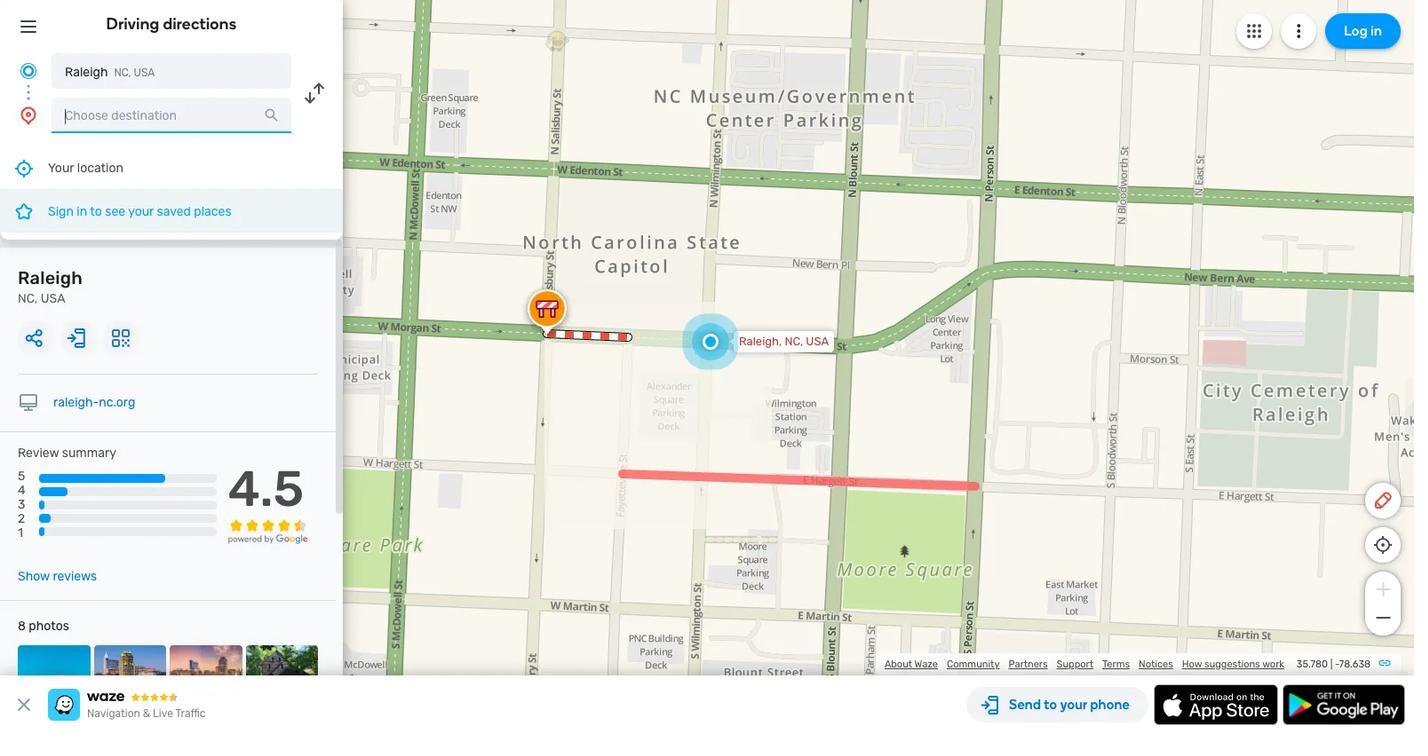 Task type: locate. For each thing, give the bounding box(es) containing it.
0 vertical spatial raleigh
[[65, 65, 108, 80]]

location image
[[18, 105, 39, 126]]

terms link
[[1102, 659, 1130, 671]]

community
[[947, 659, 1000, 671]]

0 vertical spatial usa
[[134, 67, 155, 79]]

-
[[1335, 659, 1339, 671]]

2 horizontal spatial nc,
[[785, 335, 803, 348]]

1 vertical spatial usa
[[41, 291, 65, 306]]

star image
[[13, 201, 35, 222]]

|
[[1330, 659, 1333, 671]]

review
[[18, 446, 59, 461]]

image 4 of raleigh, raleigh image
[[246, 646, 318, 718]]

usa
[[134, 67, 155, 79], [41, 291, 65, 306], [806, 335, 829, 348]]

0 horizontal spatial usa
[[41, 291, 65, 306]]

1 vertical spatial nc,
[[18, 291, 38, 306]]

1
[[18, 526, 23, 541]]

navigation
[[87, 708, 140, 720]]

list box
[[0, 147, 343, 240]]

support
[[1057, 659, 1093, 671]]

x image
[[13, 695, 35, 716]]

reviews
[[53, 569, 97, 585]]

2 vertical spatial nc,
[[785, 335, 803, 348]]

raleigh
[[65, 65, 108, 80], [18, 267, 83, 289]]

raleigh, nc, usa
[[739, 335, 829, 348]]

raleigh right current location icon
[[65, 65, 108, 80]]

78.638
[[1339, 659, 1371, 671]]

about waze community partners support terms notices how suggestions work
[[885, 659, 1284, 671]]

terms
[[1102, 659, 1130, 671]]

show reviews
[[18, 569, 97, 585]]

waze
[[915, 659, 938, 671]]

nc, right 'raleigh,'
[[785, 335, 803, 348]]

nc.org
[[99, 395, 135, 410]]

driving directions
[[106, 14, 237, 34]]

raleigh-nc.org link
[[53, 395, 135, 410]]

navigation & live traffic
[[87, 708, 206, 720]]

raleigh down star icon
[[18, 267, 83, 289]]

nc, down star icon
[[18, 291, 38, 306]]

raleigh nc, usa down driving
[[65, 65, 155, 80]]

raleigh nc, usa
[[65, 65, 155, 80], [18, 267, 83, 306]]

photos
[[29, 619, 69, 634]]

1 vertical spatial raleigh
[[18, 267, 83, 289]]

nc,
[[114, 67, 131, 79], [18, 291, 38, 306], [785, 335, 803, 348]]

5 4 3 2 1
[[18, 469, 25, 541]]

0 vertical spatial raleigh nc, usa
[[65, 65, 155, 80]]

traffic
[[175, 708, 206, 720]]

review summary
[[18, 446, 116, 461]]

raleigh,
[[739, 335, 782, 348]]

0 horizontal spatial nc,
[[18, 291, 38, 306]]

1 horizontal spatial nc,
[[114, 67, 131, 79]]

driving
[[106, 14, 159, 34]]

summary
[[62, 446, 116, 461]]

nc, down driving
[[114, 67, 131, 79]]

image 1 of raleigh, raleigh image
[[18, 646, 90, 718]]

4
[[18, 483, 25, 499]]

community link
[[947, 659, 1000, 671]]

2 vertical spatial usa
[[806, 335, 829, 348]]

raleigh nc, usa down star icon
[[18, 267, 83, 306]]

notices link
[[1139, 659, 1173, 671]]

pencil image
[[1372, 490, 1394, 512]]



Task type: vqa. For each thing, say whether or not it's contained in the screenshot.
topmost Leave
no



Task type: describe. For each thing, give the bounding box(es) containing it.
raleigh-
[[53, 395, 99, 410]]

link image
[[1378, 656, 1392, 671]]

image 3 of raleigh, raleigh image
[[170, 646, 242, 718]]

about
[[885, 659, 912, 671]]

1 vertical spatial raleigh nc, usa
[[18, 267, 83, 306]]

35.780 | -78.638
[[1297, 659, 1371, 671]]

8
[[18, 619, 26, 634]]

1 horizontal spatial usa
[[134, 67, 155, 79]]

current location image
[[18, 60, 39, 82]]

8 photos
[[18, 619, 69, 634]]

partners link
[[1009, 659, 1048, 671]]

Choose destination text field
[[52, 98, 291, 133]]

4.5
[[228, 460, 304, 519]]

show
[[18, 569, 50, 585]]

about waze link
[[885, 659, 938, 671]]

&
[[143, 708, 150, 720]]

zoom out image
[[1372, 608, 1394, 629]]

how suggestions work link
[[1182, 659, 1284, 671]]

notices
[[1139, 659, 1173, 671]]

2
[[18, 512, 25, 527]]

3
[[18, 498, 25, 513]]

support link
[[1057, 659, 1093, 671]]

work
[[1262, 659, 1284, 671]]

0 vertical spatial nc,
[[114, 67, 131, 79]]

5
[[18, 469, 25, 484]]

2 horizontal spatial usa
[[806, 335, 829, 348]]

raleigh-nc.org
[[53, 395, 135, 410]]

directions
[[163, 14, 237, 34]]

live
[[153, 708, 173, 720]]

recenter image
[[13, 158, 35, 179]]

35.780
[[1297, 659, 1328, 671]]

computer image
[[18, 393, 39, 414]]

how
[[1182, 659, 1202, 671]]

suggestions
[[1205, 659, 1260, 671]]

image 2 of raleigh, raleigh image
[[94, 646, 166, 718]]

zoom in image
[[1372, 579, 1394, 600]]

partners
[[1009, 659, 1048, 671]]



